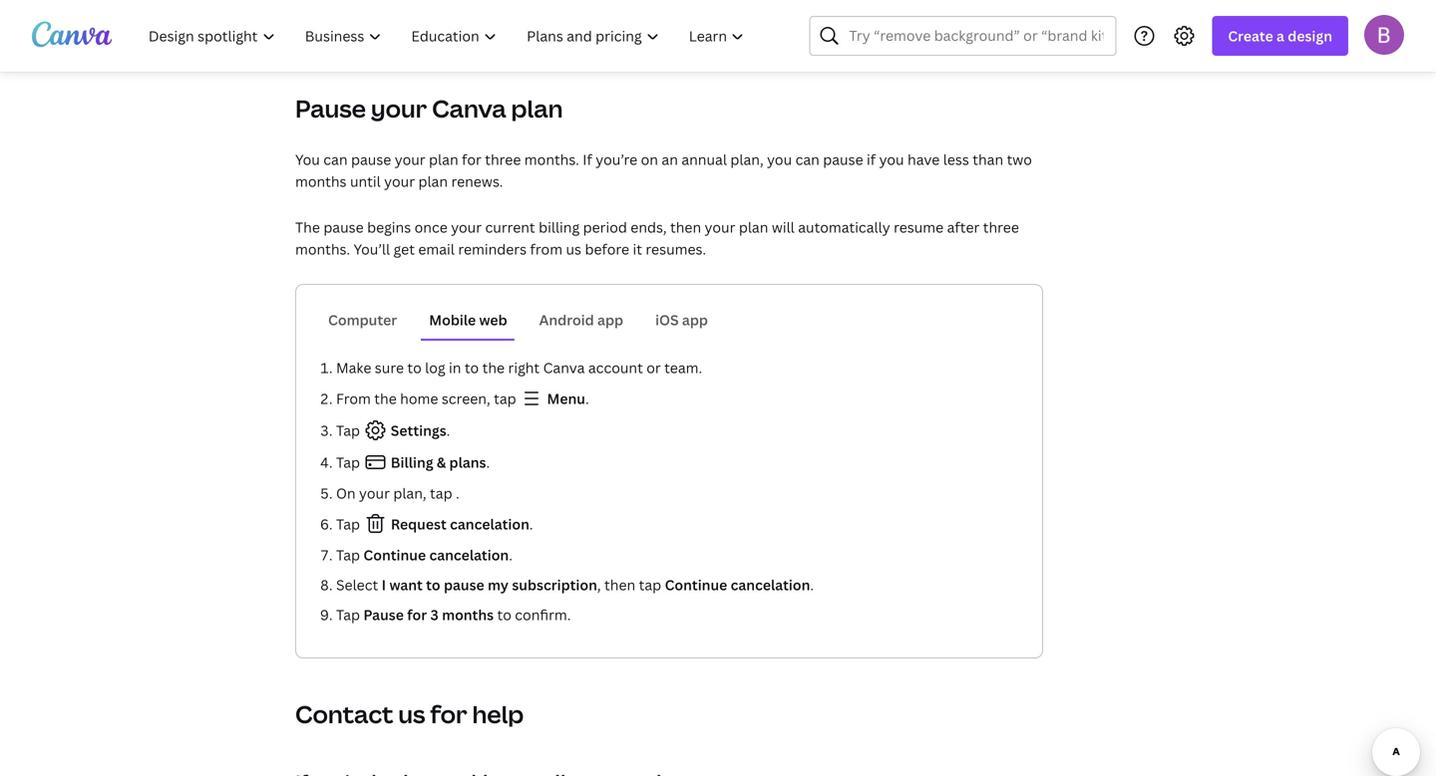 Task type: describe. For each thing, give the bounding box(es) containing it.
then inside the pause begins once your current billing period ends, then your plan will automatically resume after three months. you'll get email reminders from us before it resumes.
[[670, 218, 701, 237]]

android app
[[539, 311, 623, 330]]

computer button
[[320, 301, 405, 339]]

settings
[[387, 421, 446, 440]]

1 vertical spatial pause
[[363, 606, 404, 625]]

create a design
[[1228, 26, 1332, 45]]

menu .
[[547, 389, 589, 408]]

create a design button
[[1212, 16, 1348, 56]]

to left log
[[407, 359, 422, 377]]

my
[[488, 576, 509, 595]]

0 horizontal spatial us
[[398, 699, 425, 731]]

confirm.
[[515, 606, 571, 625]]

a
[[1277, 26, 1284, 45]]

have
[[908, 150, 940, 169]]

pause inside the pause begins once your current billing period ends, then your plan will automatically resume after three months. you'll get email reminders from us before it resumes.
[[323, 218, 364, 237]]

three inside you can pause your plan for three months. if you're on an annual plan, you can pause if you have less than two months until your plan renews.
[[485, 150, 521, 169]]

1 you from the left
[[767, 150, 792, 169]]

pause your canva plan
[[295, 92, 563, 125]]

for for help
[[430, 699, 467, 731]]

4 tap from the top
[[336, 546, 360, 565]]

resume
[[894, 218, 944, 237]]

1 can from the left
[[323, 150, 348, 169]]

you're
[[596, 150, 637, 169]]

2 tap from the top
[[336, 453, 363, 472]]

0 vertical spatial tap
[[494, 389, 516, 408]]

0 horizontal spatial continue
[[363, 546, 426, 565]]

annual
[[681, 150, 727, 169]]

your up "until"
[[371, 92, 427, 125]]

ios app
[[655, 311, 708, 330]]

your down pause your canva plan
[[395, 150, 425, 169]]

the pause begins once your current billing period ends, then your plan will automatically resume after three months. you'll get email reminders from us before it resumes.
[[295, 218, 1019, 259]]

will
[[772, 218, 795, 237]]

us inside the pause begins once your current billing period ends, then your plan will automatically resume after three months. you'll get email reminders from us before it resumes.
[[566, 240, 581, 259]]

pause up "until"
[[351, 150, 391, 169]]

pause up the tap pause for 3 months to confirm.
[[444, 576, 484, 595]]

screen,
[[442, 389, 490, 408]]

ios
[[655, 311, 679, 330]]

1 horizontal spatial canva
[[543, 359, 585, 377]]

from
[[530, 240, 562, 259]]

before
[[585, 240, 629, 259]]

on
[[336, 484, 356, 503]]

the
[[295, 218, 320, 237]]

you
[[295, 150, 320, 169]]

menu
[[547, 389, 585, 408]]

pause left if
[[823, 150, 863, 169]]

2 horizontal spatial tap
[[639, 576, 661, 595]]

top level navigation element
[[136, 16, 761, 56]]

you'll
[[353, 240, 390, 259]]

on
[[641, 150, 658, 169]]

billing
[[391, 453, 433, 472]]

your right on
[[359, 484, 390, 503]]

months. inside you can pause your plan for three months. if you're on an annual plan, you can pause if you have less than two months until your plan renews.
[[524, 150, 579, 169]]

from
[[336, 389, 371, 408]]

contact us for help
[[295, 699, 524, 731]]

billing & plans
[[387, 453, 486, 472]]

renews.
[[451, 172, 503, 191]]

app for ios app
[[682, 311, 708, 330]]

for for 3
[[407, 606, 427, 625]]

select
[[336, 576, 378, 595]]

0 horizontal spatial the
[[374, 389, 397, 408]]

than
[[973, 150, 1003, 169]]

2 you from the left
[[879, 150, 904, 169]]

0 vertical spatial canva
[[432, 92, 506, 125]]

plan, inside you can pause your plan for three months. if you're on an annual plan, you can pause if you have less than two months until your plan renews.
[[730, 150, 764, 169]]

create
[[1228, 26, 1273, 45]]

right
[[508, 359, 540, 377]]

in
[[449, 359, 461, 377]]

1 vertical spatial months
[[442, 606, 494, 625]]

ends,
[[631, 218, 667, 237]]

plan inside the pause begins once your current billing period ends, then your plan will automatically resume after three months. you'll get email reminders from us before it resumes.
[[739, 218, 768, 237]]

bob builder image
[[1364, 15, 1404, 55]]

make
[[336, 359, 371, 377]]

billing
[[539, 218, 580, 237]]

ios app button
[[647, 301, 716, 339]]

period
[[583, 218, 627, 237]]

months. inside the pause begins once your current billing period ends, then your plan will automatically resume after three months. you'll get email reminders from us before it resumes.
[[295, 240, 350, 259]]

design
[[1288, 26, 1332, 45]]

want
[[389, 576, 423, 595]]

account
[[588, 359, 643, 377]]

5 tap from the top
[[336, 606, 360, 625]]

sure
[[375, 359, 404, 377]]

to down my
[[497, 606, 511, 625]]

tap continue cancelation .
[[336, 546, 512, 565]]

0 vertical spatial pause
[[295, 92, 366, 125]]

plans
[[449, 453, 486, 472]]



Task type: vqa. For each thing, say whether or not it's contained in the screenshot.
ENDS,
yes



Task type: locate. For each thing, give the bounding box(es) containing it.
1 vertical spatial us
[[398, 699, 425, 731]]

2 can from the left
[[795, 150, 820, 169]]

cancelation
[[450, 515, 529, 534], [429, 546, 509, 565], [731, 576, 810, 595]]

months inside you can pause your plan for three months. if you're on an annual plan, you can pause if you have less than two months until your plan renews.
[[295, 172, 347, 191]]

1 vertical spatial canva
[[543, 359, 585, 377]]

select i want to pause my subscription , then tap continue cancelation .
[[336, 576, 814, 595]]

0 vertical spatial for
[[462, 150, 481, 169]]

2 vertical spatial tap
[[639, 576, 661, 595]]

tap
[[336, 421, 363, 440], [336, 453, 363, 472], [336, 515, 363, 534], [336, 546, 360, 565], [336, 606, 360, 625]]

if
[[867, 150, 876, 169]]

your
[[371, 92, 427, 125], [395, 150, 425, 169], [384, 172, 415, 191], [451, 218, 482, 237], [705, 218, 735, 237], [359, 484, 390, 503]]

less
[[943, 150, 969, 169]]

1 vertical spatial three
[[983, 218, 1019, 237]]

pause
[[351, 150, 391, 169], [823, 150, 863, 169], [323, 218, 364, 237], [444, 576, 484, 595]]

plan, right annual
[[730, 150, 764, 169]]

0 horizontal spatial then
[[604, 576, 635, 595]]

canva
[[432, 92, 506, 125], [543, 359, 585, 377]]

pause up you'll
[[323, 218, 364, 237]]

three
[[485, 150, 521, 169], [983, 218, 1019, 237]]

pause
[[295, 92, 366, 125], [363, 606, 404, 625]]

months.
[[524, 150, 579, 169], [295, 240, 350, 259]]

three inside the pause begins once your current billing period ends, then your plan will automatically resume after three months. you'll get email reminders from us before it resumes.
[[983, 218, 1019, 237]]

then up resumes.
[[670, 218, 701, 237]]

your right "until"
[[384, 172, 415, 191]]

current
[[485, 218, 535, 237]]

3
[[430, 606, 439, 625]]

you can pause your plan for three months. if you're on an annual plan, you can pause if you have less than two months until your plan renews.
[[295, 150, 1032, 191]]

months
[[295, 172, 347, 191], [442, 606, 494, 625]]

reminders
[[458, 240, 527, 259]]

can
[[323, 150, 348, 169], [795, 150, 820, 169]]

you up "will"
[[767, 150, 792, 169]]

us down 'billing'
[[566, 240, 581, 259]]

1 horizontal spatial continue
[[665, 576, 727, 595]]

three up renews.
[[485, 150, 521, 169]]

us right contact
[[398, 699, 425, 731]]

make sure to log in to the right canva account or team.
[[336, 359, 702, 377]]

2 app from the left
[[682, 311, 708, 330]]

0 vertical spatial continue
[[363, 546, 426, 565]]

continue up "i"
[[363, 546, 426, 565]]

tap up on
[[336, 453, 363, 472]]

plan, down billing
[[393, 484, 426, 503]]

to
[[407, 359, 422, 377], [465, 359, 479, 377], [426, 576, 440, 595], [497, 606, 511, 625]]

1 horizontal spatial plan,
[[730, 150, 764, 169]]

the down sure
[[374, 389, 397, 408]]

1 horizontal spatial then
[[670, 218, 701, 237]]

,
[[597, 576, 601, 595]]

0 horizontal spatial months.
[[295, 240, 350, 259]]

to right in
[[465, 359, 479, 377]]

email
[[418, 240, 455, 259]]

the
[[482, 359, 505, 377], [374, 389, 397, 408]]

0 vertical spatial months.
[[524, 150, 579, 169]]

0 vertical spatial us
[[566, 240, 581, 259]]

home
[[400, 389, 438, 408]]

tap down select
[[336, 606, 360, 625]]

your up reminders
[[451, 218, 482, 237]]

team.
[[664, 359, 702, 377]]

once
[[414, 218, 448, 237]]

an
[[662, 150, 678, 169]]

months. down the
[[295, 240, 350, 259]]

for inside you can pause your plan for three months. if you're on an annual plan, you can pause if you have less than two months until your plan renews.
[[462, 150, 481, 169]]

0 vertical spatial the
[[482, 359, 505, 377]]

1 vertical spatial continue
[[665, 576, 727, 595]]

after
[[947, 218, 980, 237]]

tap down &
[[430, 484, 452, 503]]

tap down from
[[336, 421, 363, 440]]

1 vertical spatial months.
[[295, 240, 350, 259]]

0 horizontal spatial canva
[[432, 92, 506, 125]]

computer
[[328, 311, 397, 330]]

contact
[[295, 699, 393, 731]]

2 vertical spatial for
[[430, 699, 467, 731]]

1 horizontal spatial three
[[983, 218, 1019, 237]]

0 horizontal spatial can
[[323, 150, 348, 169]]

tap down make sure to log in to the right canva account or team.
[[494, 389, 516, 408]]

tap right ','
[[639, 576, 661, 595]]

i
[[382, 576, 386, 595]]

until
[[350, 172, 381, 191]]

1 vertical spatial for
[[407, 606, 427, 625]]

0 horizontal spatial you
[[767, 150, 792, 169]]

continue right ','
[[665, 576, 727, 595]]

pause up you
[[295, 92, 366, 125]]

mobile
[[429, 311, 476, 330]]

1 vertical spatial tap
[[430, 484, 452, 503]]

you right if
[[879, 150, 904, 169]]

continue
[[363, 546, 426, 565], [665, 576, 727, 595]]

1 horizontal spatial months
[[442, 606, 494, 625]]

1 horizontal spatial the
[[482, 359, 505, 377]]

0 vertical spatial plan,
[[730, 150, 764, 169]]

1 horizontal spatial months.
[[524, 150, 579, 169]]

1 horizontal spatial can
[[795, 150, 820, 169]]

app right android
[[597, 311, 623, 330]]

resumes.
[[646, 240, 706, 259]]

android app button
[[531, 301, 631, 339]]

0 horizontal spatial months
[[295, 172, 347, 191]]

1 vertical spatial then
[[604, 576, 635, 595]]

can right you
[[323, 150, 348, 169]]

&
[[437, 453, 446, 472]]

you
[[767, 150, 792, 169], [879, 150, 904, 169]]

app for android app
[[597, 311, 623, 330]]

0 horizontal spatial three
[[485, 150, 521, 169]]

months right 3
[[442, 606, 494, 625]]

for up renews.
[[462, 150, 481, 169]]

get
[[393, 240, 415, 259]]

months down you
[[295, 172, 347, 191]]

begins
[[367, 218, 411, 237]]

0 vertical spatial cancelation
[[450, 515, 529, 534]]

for left 3
[[407, 606, 427, 625]]

automatically
[[798, 218, 890, 237]]

log
[[425, 359, 445, 377]]

pause down "i"
[[363, 606, 404, 625]]

2 vertical spatial cancelation
[[731, 576, 810, 595]]

then right ','
[[604, 576, 635, 595]]

to right the want
[[426, 576, 440, 595]]

for left help
[[430, 699, 467, 731]]

your up resumes.
[[705, 218, 735, 237]]

two
[[1007, 150, 1032, 169]]

it
[[633, 240, 642, 259]]

on your plan, tap .
[[336, 484, 459, 503]]

request cancelation .
[[391, 515, 533, 534]]

1 horizontal spatial us
[[566, 240, 581, 259]]

months. left if
[[524, 150, 579, 169]]

mobile web button
[[421, 301, 515, 339]]

from the home screen, tap
[[336, 389, 520, 408]]

plan,
[[730, 150, 764, 169], [393, 484, 426, 503]]

tap up select
[[336, 546, 360, 565]]

0 horizontal spatial plan,
[[393, 484, 426, 503]]

1 vertical spatial plan,
[[393, 484, 426, 503]]

three right "after"
[[983, 218, 1019, 237]]

1 tap from the top
[[336, 421, 363, 440]]

the left right
[[482, 359, 505, 377]]

web
[[479, 311, 507, 330]]

for
[[462, 150, 481, 169], [407, 606, 427, 625], [430, 699, 467, 731]]

mobile web
[[429, 311, 507, 330]]

0 vertical spatial months
[[295, 172, 347, 191]]

canva up 'menu' on the bottom of page
[[543, 359, 585, 377]]

1 vertical spatial the
[[374, 389, 397, 408]]

1 horizontal spatial app
[[682, 311, 708, 330]]

1 horizontal spatial tap
[[494, 389, 516, 408]]

0 horizontal spatial tap
[[430, 484, 452, 503]]

tap down on
[[336, 515, 363, 534]]

tap pause for 3 months to confirm.
[[336, 606, 571, 625]]

subscription
[[512, 576, 597, 595]]

request
[[391, 515, 447, 534]]

android
[[539, 311, 594, 330]]

3 tap from the top
[[336, 515, 363, 534]]

tap
[[494, 389, 516, 408], [430, 484, 452, 503], [639, 576, 661, 595]]

0 vertical spatial three
[[485, 150, 521, 169]]

0 horizontal spatial app
[[597, 311, 623, 330]]

help
[[472, 699, 524, 731]]

0 vertical spatial then
[[670, 218, 701, 237]]

1 app from the left
[[597, 311, 623, 330]]

us
[[566, 240, 581, 259], [398, 699, 425, 731]]

1 vertical spatial cancelation
[[429, 546, 509, 565]]

Try "remove background" or "brand kit" search field
[[849, 17, 1103, 55]]

if
[[583, 150, 592, 169]]

can left if
[[795, 150, 820, 169]]

app right ios at the top left of page
[[682, 311, 708, 330]]

app
[[597, 311, 623, 330], [682, 311, 708, 330]]

1 horizontal spatial you
[[879, 150, 904, 169]]

or
[[646, 359, 661, 377]]

canva up renews.
[[432, 92, 506, 125]]



